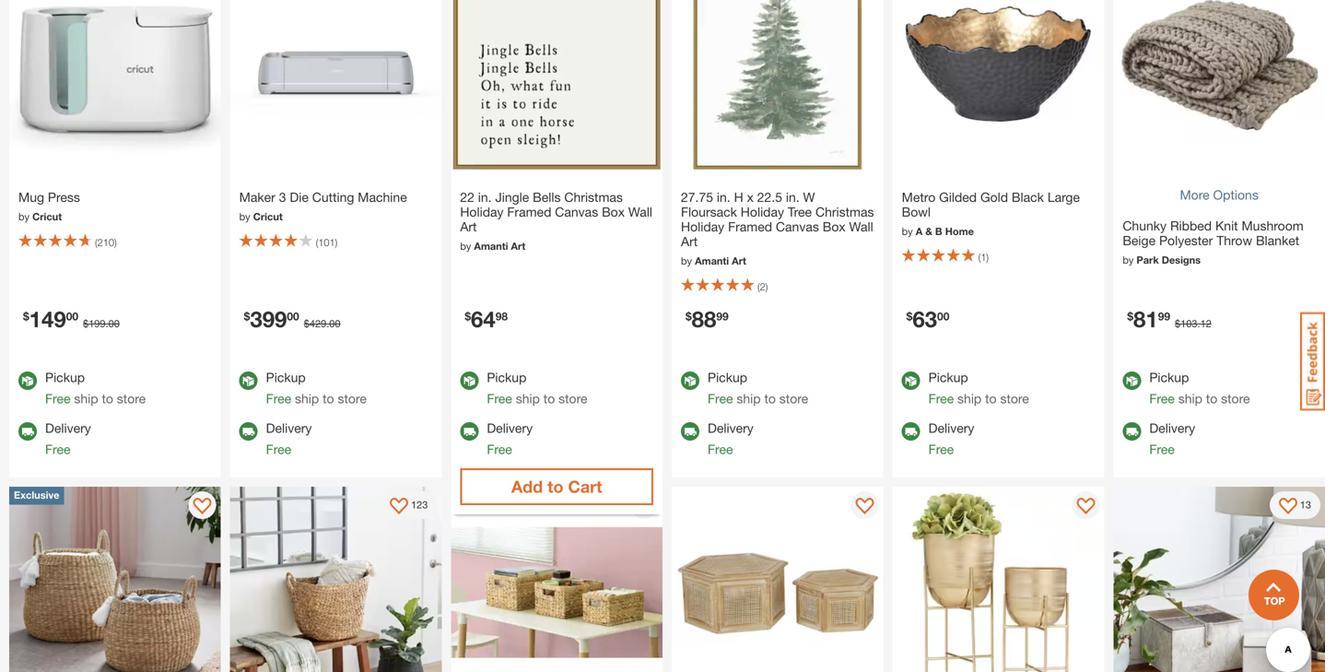 Task type: describe. For each thing, give the bounding box(es) containing it.
mug press image
[[9, 0, 221, 171]]

to inside button
[[548, 476, 564, 496]]

6 pickup free ship to store from the left
[[1150, 370, 1251, 406]]

exclusive
[[14, 489, 59, 501]]

3 ship from the left
[[516, 391, 540, 406]]

1
[[981, 251, 987, 263]]

ship for 27.75 in. h x 22.5 in. w floursack holiday tree christmas holiday framed canvas box wall art
[[737, 391, 761, 406]]

22 in. jingle bells christmas holiday framed canvas box wall art by amanti art
[[460, 189, 653, 252]]

metro gilded gold black large bowl by a & b home
[[902, 189, 1080, 237]]

to for available for pickup image corresponding to metro gilded gold black large bowl image
[[986, 391, 997, 406]]

more
[[1180, 187, 1210, 202]]

knit
[[1216, 218, 1239, 233]]

$ for 64
[[465, 310, 471, 323]]

box inside '27.75 in. h x 22.5 in. w floursack holiday tree christmas holiday framed canvas box wall art by amanti art'
[[823, 219, 846, 234]]

3 delivery from the left
[[487, 420, 533, 435]]

die
[[290, 189, 309, 205]]

park
[[1137, 254, 1159, 266]]

x
[[747, 189, 754, 205]]

options
[[1214, 187, 1259, 202]]

$ 63 00
[[907, 305, 950, 332]]

27.75
[[681, 189, 714, 205]]

12 in., and 9 in. medium gold metal planter with removable stand (2- pack) image
[[893, 487, 1105, 672]]

00 for 399
[[287, 310, 299, 323]]

delivery for metro gilded gold black large bowl
[[929, 420, 975, 435]]

available shipping image for available for pickup icon for 88
[[681, 422, 700, 441]]

bowl
[[902, 204, 931, 219]]

00 for 149
[[66, 310, 78, 323]]

3 store from the left
[[559, 391, 588, 406]]

gold
[[981, 189, 1009, 205]]

art down floursack
[[681, 234, 698, 249]]

pickup for maker 3 die cutting machine
[[266, 370, 306, 385]]

art down 22
[[460, 219, 477, 234]]

27.75 in. h x 22.5 in. w floursack holiday tree christmas holiday framed canvas box wall art image
[[672, 0, 884, 171]]

store for 27.75 in. h x 22.5 in. w floursack holiday tree christmas holiday framed canvas box wall art
[[780, 391, 809, 406]]

rectangle leather handmade box with hinged lid (set of 2) image
[[1114, 487, 1326, 672]]

tree
[[788, 204, 812, 219]]

123 button
[[381, 491, 437, 519]]

by inside mug press by cricut
[[18, 211, 30, 222]]

2
[[760, 281, 766, 293]]

$ 81 99 $ 103 . 12
[[1128, 305, 1212, 332]]

. for 399
[[327, 317, 329, 329]]

3 delivery free from the left
[[487, 420, 533, 457]]

delivery for 27.75 in. h x 22.5 in. w floursack holiday tree christmas holiday framed canvas box wall art
[[708, 420, 754, 435]]

more options link
[[1123, 181, 1316, 209]]

large
[[1048, 189, 1080, 205]]

pickup free ship to store for 27.75 in. h x 22.5 in. w floursack holiday tree christmas holiday framed canvas box wall art
[[708, 370, 809, 406]]

88
[[692, 305, 717, 332]]

store for maker 3 die cutting machine
[[338, 391, 367, 406]]

22
[[460, 189, 475, 205]]

6 pickup from the left
[[1150, 370, 1190, 385]]

chunky ribbed knit mushroom beige polyester throw blanket image
[[1114, 0, 1326, 171]]

pickup for 27.75 in. h x 22.5 in. w floursack holiday tree christmas holiday framed canvas box wall art
[[708, 370, 748, 385]]

cricut inside the maker 3 die cutting machine by cricut
[[253, 211, 283, 222]]

( 1 )
[[979, 251, 989, 263]]

pickup free ship to store for metro gilded gold black large bowl
[[929, 370, 1030, 406]]

throw
[[1217, 233, 1253, 248]]

22 in. jingle bells christmas holiday framed canvas box wall art link
[[460, 185, 654, 239]]

pickup free ship to store for mug press
[[45, 370, 146, 406]]

149
[[29, 305, 66, 332]]

seagrass handmade large woven storage basket with ring handles image
[[230, 487, 442, 672]]

black
[[1012, 189, 1044, 205]]

available for pickup image for mug press image
[[18, 371, 37, 390]]

210
[[97, 236, 114, 248]]

delivery free for maker 3 die cutting machine
[[266, 420, 312, 457]]

home
[[946, 225, 974, 237]]

chunky
[[1123, 218, 1167, 233]]

3
[[279, 189, 286, 205]]

$ for 88
[[686, 310, 692, 323]]

cutting
[[312, 189, 354, 205]]

available for pickup image for $
[[239, 371, 258, 390]]

( for cutting
[[316, 236, 318, 248]]

display image inside 13 dropdown button
[[1279, 498, 1298, 516]]

$ 149 00 $ 199 . 00
[[23, 305, 120, 332]]

64
[[471, 305, 496, 332]]

polyester
[[1160, 233, 1213, 248]]

ship for metro gilded gold black large bowl
[[958, 391, 982, 406]]

ship for mug press
[[74, 391, 98, 406]]

13
[[1301, 499, 1312, 511]]

in. for 22
[[478, 189, 492, 205]]

3 display image from the left
[[1077, 498, 1095, 516]]

add to cart
[[511, 476, 602, 496]]

designs
[[1162, 254, 1201, 266]]

27.75 in. h x 22.5 in. w floursack holiday tree christmas holiday framed canvas box wall art by amanti art
[[681, 189, 874, 267]]

christmas inside 22 in. jingle bells christmas holiday framed canvas box wall art by amanti art
[[565, 189, 623, 205]]

art down 27.75 in. h x 22.5 in. w floursack holiday tree christmas holiday framed canvas box wall art link on the right of page
[[732, 255, 747, 267]]

00 for 63
[[938, 310, 950, 323]]

mug
[[18, 189, 44, 205]]

63
[[913, 305, 938, 332]]

1 horizontal spatial holiday
[[681, 219, 725, 234]]

by inside the maker 3 die cutting machine by cricut
[[239, 211, 250, 222]]

by inside 22 in. jingle bells christmas holiday framed canvas box wall art by amanti art
[[460, 240, 471, 252]]

store for metro gilded gold black large bowl
[[1001, 391, 1030, 406]]

&
[[926, 225, 933, 237]]

) for black
[[987, 251, 989, 263]]

amanti inside '27.75 in. h x 22.5 in. w floursack holiday tree christmas holiday framed canvas box wall art by amanti art'
[[695, 255, 729, 267]]

$ 64 98
[[465, 305, 508, 332]]

$ 399 00 $ 429 . 00
[[244, 305, 341, 332]]

to for available for pickup icon for 88
[[765, 391, 776, 406]]

81
[[1134, 305, 1159, 332]]

beige
[[1123, 233, 1156, 248]]

ship for maker 3 die cutting machine
[[295, 391, 319, 406]]

a
[[916, 225, 923, 237]]

maker
[[239, 189, 275, 205]]

$ 88 99
[[686, 305, 729, 332]]

w
[[803, 189, 815, 205]]

wall inside 22 in. jingle bells christmas holiday framed canvas box wall art by amanti art
[[629, 204, 653, 219]]

h
[[734, 189, 744, 205]]

pickup free ship to store for maker 3 die cutting machine
[[266, 370, 367, 406]]

chunky ribbed knit mushroom beige polyester throw blanket by park designs
[[1123, 218, 1304, 266]]



Task type: vqa. For each thing, say whether or not it's contained in the screenshot.
to associated with 27.75 in. H x 22.5 in. W Floursack Holiday Tree Christmas Holiday Framed Canvas Box Wall Art image
yes



Task type: locate. For each thing, give the bounding box(es) containing it.
) for x
[[766, 281, 768, 293]]

wall left 27.75
[[629, 204, 653, 219]]

4 delivery from the left
[[708, 420, 754, 435]]

6 delivery free from the left
[[1150, 420, 1196, 457]]

store for mug press
[[117, 391, 146, 406]]

pickup free ship to store down 98
[[487, 370, 588, 406]]

1 in. from the left
[[478, 189, 492, 205]]

display image for hexagon wood box with lid (set of 2) image
[[856, 498, 875, 516]]

0 horizontal spatial cricut
[[32, 211, 62, 222]]

pickup down $ 149 00 $ 199 . 00
[[45, 370, 85, 385]]

framed right 22
[[507, 204, 552, 219]]

27.75 in. h x 22.5 in. w floursack holiday tree christmas holiday framed canvas box wall art link
[[681, 185, 875, 253]]

5 store from the left
[[1001, 391, 1030, 406]]

123
[[411, 499, 428, 511]]

1 display image from the left
[[635, 498, 654, 516]]

. for 81
[[1198, 317, 1201, 329]]

available for pickup image down 149
[[18, 371, 37, 390]]

4 pickup from the left
[[708, 370, 748, 385]]

00 inside $ 63 00
[[938, 310, 950, 323]]

1 pickup free ship to store from the left
[[45, 370, 146, 406]]

pickup down $ 88 99
[[708, 370, 748, 385]]

1 available for pickup image from the left
[[239, 371, 258, 390]]

framed inside 22 in. jingle bells christmas holiday framed canvas box wall art by amanti art
[[507, 204, 552, 219]]

by down maker
[[239, 211, 250, 222]]

1 available shipping image from the left
[[239, 422, 258, 441]]

in. for 27.75
[[717, 189, 731, 205]]

1 horizontal spatial amanti
[[695, 255, 729, 267]]

available shipping image for third available for pickup image from the right
[[460, 422, 479, 441]]

)
[[114, 236, 117, 248], [335, 236, 338, 248], [987, 251, 989, 263], [766, 281, 768, 293]]

b
[[936, 225, 943, 237]]

canvas inside 22 in. jingle bells christmas holiday framed canvas box wall art by amanti art
[[555, 204, 598, 219]]

1 ship from the left
[[74, 391, 98, 406]]

pickup for metro gilded gold black large bowl
[[929, 370, 969, 385]]

) down '27.75 in. h x 22.5 in. w floursack holiday tree christmas holiday framed canvas box wall art by amanti art'
[[766, 281, 768, 293]]

2 99 from the left
[[1159, 310, 1171, 323]]

5 pickup free ship to store from the left
[[929, 370, 1030, 406]]

3 pickup free ship to store from the left
[[487, 370, 588, 406]]

floursack
[[681, 204, 737, 219]]

1 vertical spatial amanti
[[695, 255, 729, 267]]

0 horizontal spatial 99
[[717, 310, 729, 323]]

0 horizontal spatial available for pickup image
[[239, 371, 258, 390]]

available shipping image
[[18, 422, 37, 441], [902, 422, 921, 441]]

to for available for pickup image corresponding to chunky ribbed knit mushroom beige polyester throw blanket image
[[1207, 391, 1218, 406]]

0 horizontal spatial amanti
[[474, 240, 508, 252]]

box inside 22 in. jingle bells christmas holiday framed canvas box wall art by amanti art
[[602, 204, 625, 219]]

. right '81'
[[1198, 317, 1201, 329]]

( for x
[[758, 281, 760, 293]]

to
[[102, 391, 113, 406], [323, 391, 334, 406], [544, 391, 555, 406], [765, 391, 776, 406], [986, 391, 997, 406], [1207, 391, 1218, 406], [548, 476, 564, 496]]

delivery
[[45, 420, 91, 435], [266, 420, 312, 435], [487, 420, 533, 435], [708, 420, 754, 435], [929, 420, 975, 435], [1150, 420, 1196, 435]]

2 delivery free from the left
[[266, 420, 312, 457]]

delivery free for mug press
[[45, 420, 91, 457]]

wall left bowl
[[850, 219, 874, 234]]

12
[[1201, 317, 1212, 329]]

1 display image from the left
[[193, 498, 212, 516]]

1 horizontal spatial 99
[[1159, 310, 1171, 323]]

( down metro gilded gold black large bowl by a & b home
[[979, 251, 981, 263]]

3 pickup from the left
[[487, 370, 527, 385]]

) down mug press link
[[114, 236, 117, 248]]

.
[[106, 317, 108, 329], [327, 317, 329, 329], [1198, 317, 1201, 329]]

99 for 81
[[1159, 310, 1171, 323]]

cricut inside mug press by cricut
[[32, 211, 62, 222]]

available shipping image for available for pickup image corresponding to chunky ribbed knit mushroom beige polyester throw blanket image
[[1123, 422, 1142, 441]]

$ for 149
[[23, 310, 29, 323]]

ship
[[74, 391, 98, 406], [295, 391, 319, 406], [516, 391, 540, 406], [737, 391, 761, 406], [958, 391, 982, 406], [1179, 391, 1203, 406]]

1 99 from the left
[[717, 310, 729, 323]]

display image
[[193, 498, 212, 516], [390, 498, 408, 516], [1077, 498, 1095, 516], [1279, 498, 1298, 516]]

( for cricut
[[95, 236, 97, 248]]

available for pickup image for metro gilded gold black large bowl image
[[902, 371, 921, 390]]

available shipping image
[[239, 422, 258, 441], [460, 422, 479, 441], [681, 422, 700, 441], [1123, 422, 1142, 441]]

machine
[[358, 189, 407, 205]]

4 display image from the left
[[1279, 498, 1298, 516]]

available for pickup image down 399
[[239, 371, 258, 390]]

by left park at the top right of page
[[1123, 254, 1134, 266]]

1 horizontal spatial canvas
[[776, 219, 819, 234]]

199
[[89, 317, 106, 329]]

1 horizontal spatial framed
[[728, 219, 773, 234]]

pickup down $ 399 00 $ 429 . 00
[[266, 370, 306, 385]]

101
[[318, 236, 335, 248]]

( 2 )
[[758, 281, 768, 293]]

pickup
[[45, 370, 85, 385], [266, 370, 306, 385], [487, 370, 527, 385], [708, 370, 748, 385], [929, 370, 969, 385], [1150, 370, 1190, 385]]

2 display image from the left
[[856, 498, 875, 516]]

christmas right the w
[[816, 204, 874, 219]]

by left a on the top of page
[[902, 225, 913, 237]]

add
[[511, 476, 543, 496]]

display image
[[635, 498, 654, 516], [856, 498, 875, 516]]

1 cricut from the left
[[32, 211, 62, 222]]

3 . from the left
[[1198, 317, 1201, 329]]

429
[[310, 317, 327, 329]]

pickup down 103
[[1150, 370, 1190, 385]]

1 store from the left
[[117, 391, 146, 406]]

22.5
[[758, 189, 783, 205]]

display image for natural woven water hyacinth wicker rectangular storage bin basket with handles (set of 3) image
[[635, 498, 654, 516]]

box
[[602, 204, 625, 219], [823, 219, 846, 234]]

2 available shipping image from the left
[[460, 422, 479, 441]]

cricut
[[32, 211, 62, 222], [253, 211, 283, 222]]

( 210 )
[[95, 236, 117, 248]]

pickup for mug press
[[45, 370, 85, 385]]

4 available for pickup image from the left
[[1123, 371, 1142, 390]]

) for cutting
[[335, 236, 338, 248]]

1 horizontal spatial box
[[823, 219, 846, 234]]

3 available shipping image from the left
[[681, 422, 700, 441]]

by down floursack
[[681, 255, 692, 267]]

0 horizontal spatial .
[[106, 317, 108, 329]]

pickup free ship to store down 199
[[45, 370, 146, 406]]

$ inside $ 63 00
[[907, 310, 913, 323]]

framed inside '27.75 in. h x 22.5 in. w floursack holiday tree christmas holiday framed canvas box wall art by amanti art'
[[728, 219, 773, 234]]

$ for 63
[[907, 310, 913, 323]]

) down the maker 3 die cutting machine by cricut
[[335, 236, 338, 248]]

1 horizontal spatial christmas
[[816, 204, 874, 219]]

103
[[1181, 317, 1198, 329]]

by inside chunky ribbed knit mushroom beige polyester throw blanket by park designs
[[1123, 254, 1134, 266]]

amanti
[[474, 240, 508, 252], [695, 255, 729, 267]]

jingle
[[495, 189, 529, 205]]

feedback link image
[[1301, 312, 1326, 411]]

00 left 429
[[287, 310, 299, 323]]

free
[[45, 391, 71, 406], [266, 391, 291, 406], [487, 391, 512, 406], [708, 391, 733, 406], [929, 391, 954, 406], [1150, 391, 1175, 406], [45, 441, 71, 457], [266, 441, 291, 457], [487, 441, 512, 457], [708, 441, 733, 457], [929, 441, 954, 457], [1150, 441, 1175, 457]]

cricut down maker
[[253, 211, 283, 222]]

pickup free ship to store down $ 88 99
[[708, 370, 809, 406]]

3 available for pickup image from the left
[[902, 371, 921, 390]]

in. right 22
[[478, 189, 492, 205]]

. right 399
[[327, 317, 329, 329]]

. inside $ 81 99 $ 103 . 12
[[1198, 317, 1201, 329]]

pickup free ship to store down 429
[[266, 370, 367, 406]]

box right bells on the top left of the page
[[602, 204, 625, 219]]

to for third available for pickup image from the right
[[544, 391, 555, 406]]

0 horizontal spatial framed
[[507, 204, 552, 219]]

to for available for pickup image for mug press image
[[102, 391, 113, 406]]

mug press link
[[18, 185, 212, 209]]

delivery free for 27.75 in. h x 22.5 in. w floursack holiday tree christmas holiday framed canvas box wall art
[[708, 420, 754, 457]]

amanti inside 22 in. jingle bells christmas holiday framed canvas box wall art by amanti art
[[474, 240, 508, 252]]

2 pickup from the left
[[266, 370, 306, 385]]

2 horizontal spatial .
[[1198, 317, 1201, 329]]

$ for 81
[[1128, 310, 1134, 323]]

$
[[23, 310, 29, 323], [244, 310, 250, 323], [465, 310, 471, 323], [686, 310, 692, 323], [907, 310, 913, 323], [1128, 310, 1134, 323], [83, 317, 89, 329], [304, 317, 310, 329], [1175, 317, 1181, 329]]

4 pickup free ship to store from the left
[[708, 370, 809, 406]]

4 ship from the left
[[737, 391, 761, 406]]

blanket
[[1256, 233, 1300, 248]]

canvas right jingle
[[555, 204, 598, 219]]

$ for 399
[[244, 310, 250, 323]]

00
[[66, 310, 78, 323], [287, 310, 299, 323], [938, 310, 950, 323], [108, 317, 120, 329], [329, 317, 341, 329]]

available for pickup image down 63
[[902, 371, 921, 390]]

1 horizontal spatial wall
[[850, 219, 874, 234]]

hexagon wood box with lid (set of 2) image
[[672, 487, 884, 672]]

98
[[496, 310, 508, 323]]

pickup free ship to store down $ 63 00
[[929, 370, 1030, 406]]

0 horizontal spatial christmas
[[565, 189, 623, 205]]

99 inside $ 81 99 $ 103 . 12
[[1159, 310, 1171, 323]]

available shipping image for 63
[[902, 422, 921, 441]]

5 delivery from the left
[[929, 420, 975, 435]]

0 vertical spatial amanti
[[474, 240, 508, 252]]

2 pickup free ship to store from the left
[[266, 370, 367, 406]]

2 store from the left
[[338, 391, 367, 406]]

store
[[117, 391, 146, 406], [338, 391, 367, 406], [559, 391, 588, 406], [780, 391, 809, 406], [1001, 391, 1030, 406], [1222, 391, 1251, 406]]

box right tree
[[823, 219, 846, 234]]

christmas inside '27.75 in. h x 22.5 in. w floursack holiday tree christmas holiday framed canvas box wall art by amanti art'
[[816, 204, 874, 219]]

add to cart button
[[460, 468, 654, 505]]

00 left 199
[[66, 310, 78, 323]]

delivery for maker 3 die cutting machine
[[266, 420, 312, 435]]

00 right 429
[[329, 317, 341, 329]]

1 horizontal spatial available for pickup image
[[681, 371, 700, 390]]

metro gilded gold black large bowl image
[[893, 0, 1105, 171]]

by down 22
[[460, 240, 471, 252]]

framed down the x
[[728, 219, 773, 234]]

5 pickup from the left
[[929, 370, 969, 385]]

art down jingle
[[511, 240, 526, 252]]

in. left the w
[[786, 189, 800, 205]]

0 horizontal spatial display image
[[635, 498, 654, 516]]

0 horizontal spatial in.
[[478, 189, 492, 205]]

(
[[95, 236, 97, 248], [316, 236, 318, 248], [979, 251, 981, 263], [758, 281, 760, 293]]

1 pickup from the left
[[45, 370, 85, 385]]

00 right 199
[[108, 317, 120, 329]]

wall
[[629, 204, 653, 219], [850, 219, 874, 234]]

2 cricut from the left
[[253, 211, 283, 222]]

round natural water hyacinth decorative baskets with white tassels (set of 2) image
[[9, 487, 221, 672]]

2 in. from the left
[[717, 189, 731, 205]]

pickup down $ 63 00
[[929, 370, 969, 385]]

00 down b
[[938, 310, 950, 323]]

6 ship from the left
[[1179, 391, 1203, 406]]

amanti down jingle
[[474, 240, 508, 252]]

available for pickup image down 64
[[460, 371, 479, 390]]

6 delivery from the left
[[1150, 420, 1196, 435]]

1 horizontal spatial cricut
[[253, 211, 283, 222]]

christmas
[[565, 189, 623, 205], [816, 204, 874, 219]]

0 horizontal spatial box
[[602, 204, 625, 219]]

available for pickup image
[[18, 371, 37, 390], [460, 371, 479, 390], [902, 371, 921, 390], [1123, 371, 1142, 390]]

mug press by cricut
[[18, 189, 80, 222]]

1 horizontal spatial display image
[[856, 498, 875, 516]]

) for cricut
[[114, 236, 117, 248]]

maker 3 die cutting machine by cricut
[[239, 189, 407, 222]]

art
[[460, 219, 477, 234], [681, 234, 698, 249], [511, 240, 526, 252], [732, 255, 747, 267]]

bells
[[533, 189, 561, 205]]

available for pickup image
[[239, 371, 258, 390], [681, 371, 700, 390]]

available shipping image for available for pickup icon related to $
[[239, 422, 258, 441]]

0 horizontal spatial holiday
[[460, 204, 504, 219]]

1 delivery free from the left
[[45, 420, 91, 457]]

0 horizontal spatial canvas
[[555, 204, 598, 219]]

( down '27.75 in. h x 22.5 in. w floursack holiday tree christmas holiday framed canvas box wall art by amanti art'
[[758, 281, 760, 293]]

2 horizontal spatial in.
[[786, 189, 800, 205]]

5 ship from the left
[[958, 391, 982, 406]]

canvas
[[555, 204, 598, 219], [776, 219, 819, 234]]

metro gilded gold black large bowl link
[[902, 185, 1095, 224]]

christmas right bells on the top left of the page
[[565, 189, 623, 205]]

2 available for pickup image from the left
[[460, 371, 479, 390]]

available for pickup image for chunky ribbed knit mushroom beige polyester throw blanket image
[[1123, 371, 1142, 390]]

press
[[48, 189, 80, 205]]

holiday
[[460, 204, 504, 219], [741, 204, 785, 219], [681, 219, 725, 234]]

display image inside the 123 "dropdown button"
[[390, 498, 408, 516]]

0 horizontal spatial available shipping image
[[18, 422, 37, 441]]

( down mug press link
[[95, 236, 97, 248]]

4 available shipping image from the left
[[1123, 422, 1142, 441]]

canvas down the w
[[776, 219, 819, 234]]

maker 3 die cutting machine image
[[230, 0, 442, 171]]

. for 149
[[106, 317, 108, 329]]

6 store from the left
[[1222, 391, 1251, 406]]

maker 3 die cutting machine link
[[239, 185, 433, 209]]

pickup down 98
[[487, 370, 527, 385]]

amanti down floursack
[[695, 255, 729, 267]]

2 available for pickup image from the left
[[681, 371, 700, 390]]

more options
[[1180, 187, 1259, 202]]

in. inside 22 in. jingle bells christmas holiday framed canvas box wall art by amanti art
[[478, 189, 492, 205]]

3 in. from the left
[[786, 189, 800, 205]]

2 horizontal spatial holiday
[[741, 204, 785, 219]]

wall inside '27.75 in. h x 22.5 in. w floursack holiday tree christmas holiday framed canvas box wall art by amanti art'
[[850, 219, 874, 234]]

available shipping image for $
[[18, 422, 37, 441]]

( down the maker 3 die cutting machine by cricut
[[316, 236, 318, 248]]

2 available shipping image from the left
[[902, 422, 921, 441]]

4 store from the left
[[780, 391, 809, 406]]

chunky ribbed knit mushroom beige polyester throw blanket link
[[1123, 214, 1316, 252]]

$ inside $ 64 98
[[465, 310, 471, 323]]

by
[[18, 211, 30, 222], [239, 211, 250, 222], [902, 225, 913, 237], [460, 240, 471, 252], [1123, 254, 1134, 266], [681, 255, 692, 267]]

in. left h
[[717, 189, 731, 205]]

metro
[[902, 189, 936, 205]]

available for pickup image down 88
[[681, 371, 700, 390]]

by down mug
[[18, 211, 30, 222]]

in.
[[478, 189, 492, 205], [717, 189, 731, 205], [786, 189, 800, 205]]

4 delivery free from the left
[[708, 420, 754, 457]]

framed
[[507, 204, 552, 219], [728, 219, 773, 234]]

delivery free
[[45, 420, 91, 457], [266, 420, 312, 457], [487, 420, 533, 457], [708, 420, 754, 457], [929, 420, 975, 457], [1150, 420, 1196, 457]]

) down metro gilded gold black large bowl by a & b home
[[987, 251, 989, 263]]

. inside $ 149 00 $ 199 . 00
[[106, 317, 108, 329]]

canvas inside '27.75 in. h x 22.5 in. w floursack holiday tree christmas holiday framed canvas box wall art by amanti art'
[[776, 219, 819, 234]]

99 inside $ 88 99
[[717, 310, 729, 323]]

5 delivery free from the left
[[929, 420, 975, 457]]

pickup free ship to store
[[45, 370, 146, 406], [266, 370, 367, 406], [487, 370, 588, 406], [708, 370, 809, 406], [929, 370, 1030, 406], [1150, 370, 1251, 406]]

1 horizontal spatial available shipping image
[[902, 422, 921, 441]]

22 in. jingle bells christmas holiday framed canvas box wall art image
[[451, 0, 663, 171]]

( for black
[[979, 251, 981, 263]]

1 delivery from the left
[[45, 420, 91, 435]]

cricut down mug
[[32, 211, 62, 222]]

$ inside $ 88 99
[[686, 310, 692, 323]]

mushroom
[[1242, 218, 1304, 233]]

0 horizontal spatial wall
[[629, 204, 653, 219]]

available for pickup image down '81'
[[1123, 371, 1142, 390]]

cart
[[568, 476, 602, 496]]

1 available shipping image from the left
[[18, 422, 37, 441]]

1 horizontal spatial .
[[327, 317, 329, 329]]

1 available for pickup image from the left
[[18, 371, 37, 390]]

13 button
[[1270, 491, 1321, 519]]

delivery for mug press
[[45, 420, 91, 435]]

natural woven water hyacinth wicker rectangular storage bin basket with handles (set of 3) image
[[451, 487, 663, 672]]

1 . from the left
[[106, 317, 108, 329]]

. inside $ 399 00 $ 429 . 00
[[327, 317, 329, 329]]

99 for 88
[[717, 310, 729, 323]]

2 ship from the left
[[295, 391, 319, 406]]

holiday inside 22 in. jingle bells christmas holiday framed canvas box wall art by amanti art
[[460, 204, 504, 219]]

delivery free for metro gilded gold black large bowl
[[929, 420, 975, 457]]

. right 149
[[106, 317, 108, 329]]

to for available for pickup icon related to $
[[323, 391, 334, 406]]

by inside metro gilded gold black large bowl by a & b home
[[902, 225, 913, 237]]

1 horizontal spatial in.
[[717, 189, 731, 205]]

ribbed
[[1171, 218, 1212, 233]]

pickup free ship to store down 12
[[1150, 370, 1251, 406]]

gilded
[[940, 189, 977, 205]]

2 delivery from the left
[[266, 420, 312, 435]]

( 101 )
[[316, 236, 338, 248]]

available for pickup image for 88
[[681, 371, 700, 390]]

2 display image from the left
[[390, 498, 408, 516]]

by inside '27.75 in. h x 22.5 in. w floursack holiday tree christmas holiday framed canvas box wall art by amanti art'
[[681, 255, 692, 267]]

399
[[250, 305, 287, 332]]

2 . from the left
[[327, 317, 329, 329]]

99
[[717, 310, 729, 323], [1159, 310, 1171, 323]]



